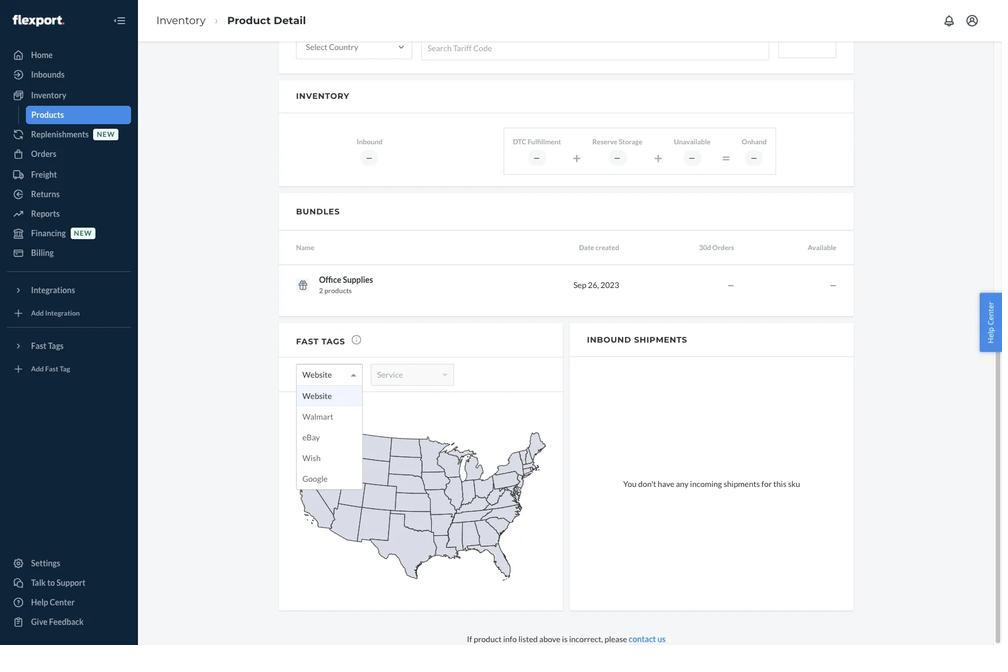 Task type: describe. For each thing, give the bounding box(es) containing it.
add integration
[[31, 309, 80, 318]]

any
[[676, 479, 688, 489]]

listed
[[518, 634, 538, 644]]

us
[[657, 634, 666, 644]]

select
[[306, 42, 327, 52]]

1 horizontal spatial orders
[[712, 243, 734, 252]]

2 horizontal spatial inventory
[[296, 91, 350, 101]]

returns
[[31, 189, 60, 199]]

inventory inside breadcrumbs navigation
[[156, 14, 205, 27]]

0 horizontal spatial inventory
[[31, 90, 66, 100]]

is
[[562, 634, 568, 644]]

0 horizontal spatial help
[[31, 597, 48, 607]]

walmart option
[[297, 406, 362, 427]]

help center link
[[7, 593, 131, 612]]

google option
[[297, 468, 362, 489]]

integrations
[[31, 285, 75, 295]]

have
[[658, 479, 674, 489]]

products
[[324, 286, 352, 295]]

product detail link
[[227, 14, 306, 27]]

date created
[[579, 243, 619, 252]]

inbound for inbound shipments
[[587, 335, 631, 345]]

billing
[[31, 248, 54, 258]]

freight
[[31, 170, 57, 179]]

reports
[[31, 209, 60, 218]]

1 horizontal spatial tags
[[321, 336, 345, 347]]

2
[[319, 286, 323, 295]]

country
[[329, 42, 358, 52]]

=
[[722, 149, 730, 166]]

don't
[[638, 479, 656, 489]]

reserve storage
[[592, 137, 643, 146]]

home link
[[7, 46, 131, 64]]

1 horizontal spatial fast tags
[[296, 336, 345, 347]]

2023
[[600, 280, 619, 290]]

this
[[773, 479, 786, 489]]

contact us button
[[629, 634, 666, 645]]

name
[[296, 243, 314, 252]]

tag
[[60, 365, 70, 373]]

give feedback button
[[7, 613, 131, 631]]

fast inside dropdown button
[[31, 341, 46, 351]]

sep 26, 2023
[[573, 280, 619, 290]]

product detail
[[227, 14, 306, 27]]

open account menu image
[[965, 14, 979, 28]]

reports link
[[7, 205, 131, 223]]

help center inside button
[[986, 302, 996, 343]]

1 vertical spatial inventory link
[[7, 86, 131, 105]]

new for replenishments
[[97, 130, 115, 139]]

contact
[[629, 634, 656, 644]]

replenishments
[[31, 129, 89, 139]]

incoming
[[690, 479, 722, 489]]

30d orders
[[699, 243, 734, 252]]

add fast tag
[[31, 365, 70, 373]]

inbound for inbound
[[357, 137, 382, 146]]

sku
[[788, 479, 800, 489]]

help center button
[[980, 293, 1002, 352]]

website inside list box
[[302, 391, 332, 401]]

integration
[[45, 309, 80, 318]]

fast tags button
[[7, 337, 131, 355]]

talk to support button
[[7, 574, 131, 592]]

billing link
[[7, 244, 131, 262]]

storage
[[619, 137, 643, 146]]

center inside button
[[986, 302, 996, 325]]

to
[[47, 578, 55, 588]]

support
[[56, 578, 85, 588]]

onhand
[[742, 137, 767, 146]]

add integration link
[[7, 304, 131, 323]]

if product info listed above is incorrect, please contact us
[[467, 634, 666, 644]]

give
[[31, 617, 48, 627]]

unavailable
[[674, 137, 710, 146]]

settings link
[[7, 554, 131, 573]]

shipments
[[634, 335, 687, 345]]

0 vertical spatial website option
[[302, 365, 332, 385]]

talk
[[31, 578, 46, 588]]

returns link
[[7, 185, 131, 204]]

tariff
[[453, 43, 472, 53]]

tags inside dropdown button
[[48, 341, 64, 351]]

supplies
[[343, 275, 373, 285]]

integrations button
[[7, 281, 131, 300]]

― for reserve storage
[[614, 153, 621, 162]]

code
[[473, 43, 492, 53]]

date
[[579, 243, 594, 252]]

home
[[31, 50, 53, 60]]

office
[[319, 275, 341, 285]]

ebay option
[[297, 427, 362, 448]]



Task type: locate. For each thing, give the bounding box(es) containing it.
2 + from the left
[[654, 149, 662, 166]]

open notifications image
[[942, 14, 956, 28]]

add
[[31, 309, 44, 318], [31, 365, 44, 373]]

1 add from the top
[[31, 309, 44, 318]]

― for inbound
[[366, 153, 373, 162]]

— down 30d orders
[[728, 280, 734, 290]]

orders link
[[7, 145, 131, 163]]

1 horizontal spatial help center
[[986, 302, 996, 343]]

—
[[728, 280, 734, 290], [830, 280, 836, 290]]

0 horizontal spatial —
[[728, 280, 734, 290]]

add left integration
[[31, 309, 44, 318]]

1 vertical spatial help
[[31, 597, 48, 607]]

shipments
[[724, 479, 760, 489]]

fulfillment
[[528, 137, 561, 146]]

1 horizontal spatial center
[[986, 302, 996, 325]]

center
[[986, 302, 996, 325], [50, 597, 75, 607]]

wish
[[302, 453, 321, 463]]

walmart
[[302, 412, 333, 421]]

1 vertical spatial inbound
[[587, 335, 631, 345]]

inbounds link
[[7, 66, 131, 84]]

fast tags down 2
[[296, 336, 345, 347]]

add for add fast tag
[[31, 365, 44, 373]]

1 vertical spatial new
[[74, 229, 92, 238]]

help
[[986, 327, 996, 343], [31, 597, 48, 607]]

add for add integration
[[31, 309, 44, 318]]

above
[[539, 634, 560, 644]]

dtc
[[513, 137, 526, 146]]

1 horizontal spatial inventory
[[156, 14, 205, 27]]

1 vertical spatial add
[[31, 365, 44, 373]]

1 ― from the left
[[366, 153, 373, 162]]

0 vertical spatial help
[[986, 327, 996, 343]]

financing
[[31, 228, 66, 238]]

fast tags
[[296, 336, 345, 347], [31, 341, 64, 351]]

you don't have any incoming shipments for this sku
[[623, 479, 800, 489]]

2 add from the top
[[31, 365, 44, 373]]

―
[[366, 153, 373, 162], [533, 153, 541, 162], [614, 153, 621, 162], [688, 153, 696, 162], [750, 153, 758, 162]]

reserve
[[592, 137, 617, 146]]

0 horizontal spatial inventory link
[[7, 86, 131, 105]]

sep
[[573, 280, 586, 290]]

0 horizontal spatial +
[[573, 149, 581, 166]]

4 ― from the left
[[688, 153, 696, 162]]

0 vertical spatial orders
[[31, 149, 56, 159]]

tags
[[321, 336, 345, 347], [48, 341, 64, 351]]

1 — from the left
[[728, 280, 734, 290]]

1 horizontal spatial +
[[654, 149, 662, 166]]

google
[[302, 474, 328, 483]]

1 horizontal spatial inbound
[[587, 335, 631, 345]]

add left tag
[[31, 365, 44, 373]]

0 horizontal spatial help center
[[31, 597, 75, 607]]

― for onhand
[[750, 153, 758, 162]]

give feedback
[[31, 617, 84, 627]]

None field
[[297, 364, 308, 385]]

fast tags up add fast tag
[[31, 341, 64, 351]]

search tariff code
[[428, 43, 492, 53]]

bundles
[[296, 206, 340, 217]]

info
[[503, 634, 517, 644]]

5 ― from the left
[[750, 153, 758, 162]]

inbound
[[357, 137, 382, 146], [587, 335, 631, 345]]

inventory link inside breadcrumbs navigation
[[156, 14, 205, 27]]

― for dtc fulfillment
[[533, 153, 541, 162]]

please
[[605, 634, 627, 644]]

if
[[467, 634, 472, 644]]

— down the available
[[830, 280, 836, 290]]

ebay
[[302, 432, 320, 442]]

inbounds
[[31, 70, 65, 79]]

orders up "freight"
[[31, 149, 56, 159]]

available
[[808, 243, 836, 252]]

detail
[[274, 14, 306, 27]]

26,
[[588, 280, 599, 290]]

0 vertical spatial new
[[97, 130, 115, 139]]

1 horizontal spatial inventory link
[[156, 14, 205, 27]]

0 vertical spatial help center
[[986, 302, 996, 343]]

you
[[623, 479, 637, 489]]

1 horizontal spatial help
[[986, 327, 996, 343]]

fast tags inside dropdown button
[[31, 341, 64, 351]]

settings
[[31, 558, 60, 568]]

0 horizontal spatial new
[[74, 229, 92, 238]]

inbound shipments
[[587, 335, 687, 345]]

dtc fulfillment
[[513, 137, 561, 146]]

1 horizontal spatial new
[[97, 130, 115, 139]]

1 vertical spatial website option
[[297, 386, 362, 406]]

products
[[31, 110, 64, 120]]

1 website from the top
[[302, 370, 332, 379]]

website option
[[302, 365, 332, 385], [297, 386, 362, 406]]

search
[[428, 43, 452, 53]]

office supplies 2 products
[[319, 275, 373, 295]]

0 horizontal spatial fast tags
[[31, 341, 64, 351]]

tags up add fast tag
[[48, 341, 64, 351]]

orders right 30d at the top of the page
[[712, 243, 734, 252]]

products link
[[26, 106, 131, 124]]

0 horizontal spatial tags
[[48, 341, 64, 351]]

incorrect,
[[569, 634, 603, 644]]

list box
[[297, 386, 362, 489]]

freight link
[[7, 166, 131, 184]]

None text field
[[778, 35, 836, 58]]

0 horizontal spatial center
[[50, 597, 75, 607]]

1 vertical spatial website
[[302, 391, 332, 401]]

0 vertical spatial center
[[986, 302, 996, 325]]

1 vertical spatial help center
[[31, 597, 75, 607]]

1 horizontal spatial —
[[830, 280, 836, 290]]

1 vertical spatial center
[[50, 597, 75, 607]]

new down products link
[[97, 130, 115, 139]]

flexport logo image
[[13, 15, 64, 26]]

30d
[[699, 243, 711, 252]]

new down reports link
[[74, 229, 92, 238]]

2 — from the left
[[830, 280, 836, 290]]

help inside button
[[986, 327, 996, 343]]

0 vertical spatial website
[[302, 370, 332, 379]]

tags down products
[[321, 336, 345, 347]]

2 website from the top
[[302, 391, 332, 401]]

0 horizontal spatial inbound
[[357, 137, 382, 146]]

orders
[[31, 149, 56, 159], [712, 243, 734, 252]]

product
[[474, 634, 502, 644]]

help center
[[986, 302, 996, 343], [31, 597, 75, 607]]

0 vertical spatial add
[[31, 309, 44, 318]]

0 vertical spatial inventory link
[[156, 14, 205, 27]]

feedback
[[49, 617, 84, 627]]

for
[[761, 479, 772, 489]]

+
[[573, 149, 581, 166], [654, 149, 662, 166]]

― for unavailable
[[688, 153, 696, 162]]

close navigation image
[[113, 14, 126, 28]]

created
[[595, 243, 619, 252]]

add fast tag link
[[7, 360, 131, 378]]

breadcrumbs navigation
[[147, 4, 315, 38]]

list box containing website
[[297, 386, 362, 489]]

0 horizontal spatial orders
[[31, 149, 56, 159]]

inventory link
[[156, 14, 205, 27], [7, 86, 131, 105]]

new for financing
[[74, 229, 92, 238]]

1 + from the left
[[573, 149, 581, 166]]

website
[[302, 370, 332, 379], [302, 391, 332, 401]]

1 vertical spatial orders
[[712, 243, 734, 252]]

wish option
[[297, 448, 362, 468]]

2 ― from the left
[[533, 153, 541, 162]]

inventory
[[156, 14, 205, 27], [31, 90, 66, 100], [296, 91, 350, 101]]

0 vertical spatial inbound
[[357, 137, 382, 146]]

service
[[377, 370, 403, 380]]

3 ― from the left
[[614, 153, 621, 162]]

product
[[227, 14, 271, 27]]

select country
[[306, 42, 358, 52]]

talk to support
[[31, 578, 85, 588]]



Task type: vqa. For each thing, say whether or not it's contained in the screenshot.
yet
no



